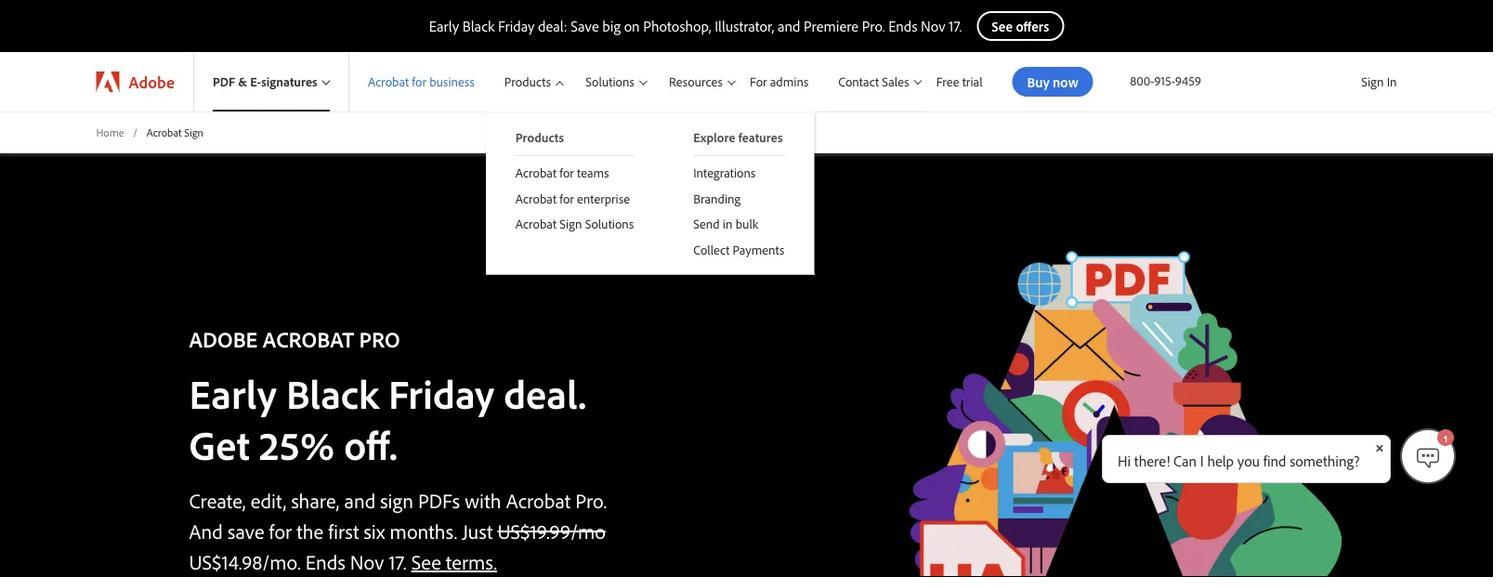 Task type: vqa. For each thing, say whether or not it's contained in the screenshot.
the ai. within , we're standing up for accountability, responsibility, and transparency in generative AI. We're working toward a universal "Do Not Train" Content Credentials tag that will remain associated with a piece of content wherever it's used, published, or stored.
no



Task type: locate. For each thing, give the bounding box(es) containing it.
&
[[238, 74, 247, 90]]

acrobat down the acrobat for teams
[[516, 190, 557, 206]]

sign left in
[[1362, 73, 1384, 90]]

1 horizontal spatial early
[[429, 17, 459, 35]]

0 horizontal spatial sign
[[184, 125, 204, 139]]

collect
[[694, 241, 730, 258]]

ends
[[889, 17, 918, 35], [306, 548, 346, 574]]

integrations link
[[664, 156, 815, 186]]

1 vertical spatial pro.
[[576, 487, 607, 513]]

acrobat for acrobat sign
[[147, 125, 182, 139]]

nov up free
[[921, 17, 946, 35]]

sign in button
[[1358, 66, 1401, 98]]

edit,
[[251, 487, 287, 513]]

acrobat sign solutions
[[516, 216, 634, 232]]

1 vertical spatial sign
[[184, 125, 204, 139]]

and left premiere
[[778, 17, 801, 35]]

early inside early black friday deal. get 25% off.
[[189, 367, 277, 419]]

black up business
[[463, 17, 495, 35]]

0 vertical spatial sign
[[1362, 73, 1384, 90]]

0 vertical spatial friday
[[498, 17, 535, 35]]

2 horizontal spatial sign
[[1362, 73, 1384, 90]]

friday left deal:
[[498, 17, 535, 35]]

0 vertical spatial early
[[429, 17, 459, 35]]

1 vertical spatial and
[[344, 487, 376, 513]]

for left "the"
[[269, 518, 292, 544]]

1 vertical spatial solutions
[[585, 216, 634, 232]]

17. inside us$19.99/mo us$14.98/mo . ends nov 17. see terms.
[[389, 548, 407, 574]]

black for 25%
[[286, 367, 379, 419]]

big
[[603, 17, 621, 35]]

solutions down enterprise
[[585, 216, 634, 232]]

sign for acrobat sign
[[184, 125, 204, 139]]

9459
[[1176, 73, 1202, 89]]

teams
[[577, 165, 609, 181]]

adobe acrobat pro
[[189, 324, 400, 353]]

pdf & e-signatures
[[213, 74, 318, 90]]

you
[[1238, 452, 1260, 470]]

integrations
[[694, 165, 756, 181]]

photoshop,
[[644, 17, 712, 35]]

us$19.99/mo us$14.98/mo . ends nov 17. see terms.
[[189, 518, 606, 574]]

1 vertical spatial nov
[[350, 548, 384, 574]]

acrobat up 'acrobat for enterprise'
[[516, 165, 557, 181]]

the
[[297, 518, 324, 544]]

1 horizontal spatial sign
[[560, 216, 582, 232]]

acrobat for enterprise
[[516, 190, 630, 206]]

0 horizontal spatial and
[[344, 487, 376, 513]]

and up six
[[344, 487, 376, 513]]

acrobat
[[368, 74, 409, 90], [147, 125, 182, 139], [516, 165, 557, 181], [516, 190, 557, 206], [516, 216, 557, 232], [506, 487, 571, 513]]

and
[[778, 17, 801, 35], [344, 487, 376, 513]]

1 vertical spatial friday
[[389, 367, 495, 419]]

first
[[328, 518, 359, 544]]

0 vertical spatial products
[[505, 74, 551, 90]]

0 vertical spatial and
[[778, 17, 801, 35]]

hi
[[1118, 452, 1131, 470]]

for left teams
[[560, 165, 574, 181]]

17. up free trial
[[949, 17, 962, 35]]

pro. right premiere
[[862, 17, 885, 35]]

0 vertical spatial 17.
[[949, 17, 962, 35]]

off.
[[344, 418, 398, 470]]

pro
[[359, 324, 400, 353]]

collect payments link
[[664, 237, 815, 262]]

0 vertical spatial solutions
[[586, 74, 635, 90]]

17.
[[949, 17, 962, 35], [389, 548, 407, 574]]

acrobat down adobe in the left of the page
[[147, 125, 182, 139]]

1 horizontal spatial nov
[[921, 17, 946, 35]]

get
[[189, 418, 250, 470]]

early black friday deal. get 25% off.
[[189, 367, 587, 470]]

0 vertical spatial black
[[463, 17, 495, 35]]

0 horizontal spatial nov
[[350, 548, 384, 574]]

early for early black friday deal: save big on photoshop, illustrator, and premiere pro. ends nov 17.
[[429, 17, 459, 35]]

sign down adobe link
[[184, 125, 204, 139]]

features
[[739, 129, 783, 145]]

friday inside early black friday deal. get 25% off.
[[389, 367, 495, 419]]

for down the acrobat for teams
[[560, 190, 574, 206]]

products down deal:
[[505, 74, 551, 90]]

and
[[189, 518, 223, 544]]

sign
[[380, 487, 414, 513]]

us$19.99/mo
[[498, 518, 606, 544]]

friday down pro
[[389, 367, 495, 419]]

early
[[429, 17, 459, 35], [189, 367, 277, 419]]

0 vertical spatial ends
[[889, 17, 918, 35]]

resources
[[669, 74, 723, 90]]

800-915-9459
[[1130, 73, 1202, 89]]

adobe
[[129, 71, 175, 92]]

ends right .
[[306, 548, 346, 574]]

pro.
[[862, 17, 885, 35], [576, 487, 607, 513]]

0 horizontal spatial friday
[[389, 367, 495, 419]]

six
[[364, 518, 385, 544]]

0 horizontal spatial black
[[286, 367, 379, 419]]

black
[[463, 17, 495, 35], [286, 367, 379, 419]]

adobe link
[[78, 52, 193, 112]]

bulk
[[736, 216, 759, 232]]

early down adobe on the bottom left of page
[[189, 367, 277, 419]]

branding
[[694, 190, 741, 206]]

early up business
[[429, 17, 459, 35]]

signatures
[[261, 74, 318, 90]]

1 horizontal spatial black
[[463, 17, 495, 35]]

2 vertical spatial sign
[[560, 216, 582, 232]]

collect payments
[[694, 241, 785, 258]]

adobe
[[189, 324, 258, 353]]

explore features
[[694, 129, 783, 145]]

and inside the create, edit, share, and sign pdfs with acrobat pro. and save for the first six months. just
[[344, 487, 376, 513]]

ends inside us$19.99/mo us$14.98/mo . ends nov 17. see terms.
[[306, 548, 346, 574]]

nov
[[921, 17, 946, 35], [350, 548, 384, 574]]

1 horizontal spatial friday
[[498, 17, 535, 35]]

early for early black friday deal. get 25% off.
[[189, 367, 277, 419]]

black down acrobat
[[286, 367, 379, 419]]

black inside early black friday deal. get 25% off.
[[286, 367, 379, 419]]

acrobat up the us$19.99/mo
[[506, 487, 571, 513]]

find
[[1264, 452, 1287, 470]]

acrobat for teams
[[516, 165, 609, 181]]

home link
[[96, 125, 124, 140]]

1 vertical spatial 17.
[[389, 548, 407, 574]]

illustrator,
[[715, 17, 774, 35]]

save
[[571, 17, 599, 35]]

1 horizontal spatial ends
[[889, 17, 918, 35]]

1 vertical spatial black
[[286, 367, 379, 419]]

nov down six
[[350, 548, 384, 574]]

explore
[[694, 129, 736, 145]]

0 horizontal spatial early
[[189, 367, 277, 419]]

pro. up the us$19.99/mo
[[576, 487, 607, 513]]

1 vertical spatial early
[[189, 367, 277, 419]]

for left business
[[412, 74, 427, 90]]

ends up sales
[[889, 17, 918, 35]]

nov inside us$19.99/mo us$14.98/mo . ends nov 17. see terms.
[[350, 548, 384, 574]]

products button
[[486, 52, 567, 112]]

0 horizontal spatial 17.
[[389, 548, 407, 574]]

see terms. link
[[411, 548, 497, 574]]

1 vertical spatial ends
[[306, 548, 346, 574]]

for for enterprise
[[560, 190, 574, 206]]

1 horizontal spatial and
[[778, 17, 801, 35]]

acrobat down 'acrobat for enterprise'
[[516, 216, 557, 232]]

0 horizontal spatial pro.
[[576, 487, 607, 513]]

products up the acrobat for teams
[[516, 129, 564, 145]]

solutions
[[586, 74, 635, 90], [585, 216, 634, 232]]

sign down 'acrobat for enterprise'
[[560, 216, 582, 232]]

in
[[723, 216, 733, 232]]

for
[[412, 74, 427, 90], [560, 165, 574, 181], [560, 190, 574, 206], [269, 518, 292, 544]]

0 vertical spatial pro.
[[862, 17, 885, 35]]

acrobat sign solutions link
[[486, 211, 664, 237]]

sign
[[1362, 73, 1384, 90], [184, 125, 204, 139], [560, 216, 582, 232]]

friday
[[498, 17, 535, 35], [389, 367, 495, 419]]

branding link
[[664, 186, 815, 211]]

for for business
[[412, 74, 427, 90]]

free trial
[[937, 74, 983, 90]]

acrobat left business
[[368, 74, 409, 90]]

0 horizontal spatial ends
[[306, 548, 346, 574]]

contact sales
[[839, 73, 910, 89]]

17. left see at left bottom
[[389, 548, 407, 574]]

solutions down big
[[586, 74, 635, 90]]



Task type: describe. For each thing, give the bounding box(es) containing it.
e-
[[250, 74, 261, 90]]

pdf & e-signatures button
[[194, 52, 349, 112]]

us$14.98/mo
[[189, 548, 297, 574]]

send
[[694, 216, 720, 232]]

resources button
[[651, 52, 739, 112]]

save
[[228, 518, 264, 544]]

black for big
[[463, 17, 495, 35]]

sign for acrobat sign solutions
[[560, 216, 582, 232]]

1 horizontal spatial pro.
[[862, 17, 885, 35]]

trial
[[963, 74, 983, 90]]

pro. inside the create, edit, share, and sign pdfs with acrobat pro. and save for the first six months. just
[[576, 487, 607, 513]]

early black friday deal: save big on photoshop, illustrator, and premiere pro. ends nov 17.
[[429, 17, 962, 35]]

800-915-9459 link
[[1130, 73, 1202, 89]]

pdf
[[213, 74, 235, 90]]

i
[[1201, 452, 1204, 470]]

915-
[[1155, 73, 1176, 89]]

there!
[[1135, 452, 1171, 470]]

for
[[750, 74, 767, 90]]

friday for deal:
[[498, 17, 535, 35]]

enterprise
[[577, 190, 630, 206]]

friday for deal.
[[389, 367, 495, 419]]

share,
[[291, 487, 340, 513]]

acrobat for business
[[368, 74, 475, 90]]

admins
[[770, 74, 809, 90]]

0 vertical spatial nov
[[921, 17, 946, 35]]

pdfs
[[418, 487, 460, 513]]

acrobat sign
[[147, 125, 204, 139]]

for admins link
[[739, 52, 820, 112]]

help
[[1208, 452, 1234, 470]]

create,
[[189, 487, 246, 513]]

25%
[[259, 418, 335, 470]]

acrobat inside the create, edit, share, and sign pdfs with acrobat pro. and save for the first six months. just
[[506, 487, 571, 513]]

can
[[1174, 452, 1197, 470]]

800-
[[1130, 73, 1155, 89]]

solutions inside dropdown button
[[586, 74, 635, 90]]

months.
[[390, 518, 458, 544]]

home
[[96, 125, 124, 139]]

acrobat
[[263, 324, 354, 353]]

with
[[465, 487, 502, 513]]

1 vertical spatial products
[[516, 129, 564, 145]]

business
[[430, 74, 475, 90]]

see
[[411, 548, 441, 574]]

acrobat for acrobat for enterprise
[[516, 190, 557, 206]]

sales
[[882, 73, 910, 89]]

sign inside button
[[1362, 73, 1384, 90]]

acrobat for acrobat sign solutions
[[516, 216, 557, 232]]

deal:
[[538, 17, 567, 35]]

for inside the create, edit, share, and sign pdfs with acrobat pro. and save for the first six months. just
[[269, 518, 292, 544]]

payments
[[733, 241, 785, 258]]

create, edit, share, and sign pdfs with acrobat pro. and save for the first six months. just
[[189, 487, 607, 544]]

deal.
[[504, 367, 587, 419]]

contact
[[839, 73, 879, 89]]

for admins
[[750, 74, 809, 90]]

sign in
[[1362, 73, 1398, 90]]

acrobat for teams link
[[486, 156, 664, 186]]

acrobat for business link
[[349, 52, 486, 112]]

something?
[[1290, 452, 1360, 470]]

acrobat for enterprise link
[[486, 186, 664, 211]]

free
[[937, 74, 960, 90]]

just
[[462, 518, 493, 544]]

hi there! can i help you find something?
[[1118, 452, 1360, 470]]

acrobat for acrobat for teams
[[516, 165, 557, 181]]

acrobat for acrobat for business
[[368, 74, 409, 90]]

on
[[624, 17, 640, 35]]

in
[[1387, 73, 1398, 90]]

for for teams
[[560, 165, 574, 181]]

premiere
[[804, 17, 859, 35]]

solutions button
[[567, 52, 651, 112]]

1 horizontal spatial 17.
[[949, 17, 962, 35]]

free trial link
[[926, 52, 994, 112]]

send in bulk link
[[664, 211, 815, 237]]

1
[[1444, 434, 1449, 444]]

send in bulk
[[694, 216, 759, 232]]

.
[[297, 548, 301, 574]]

contact sales button
[[820, 52, 926, 112]]

products inside popup button
[[505, 74, 551, 90]]



